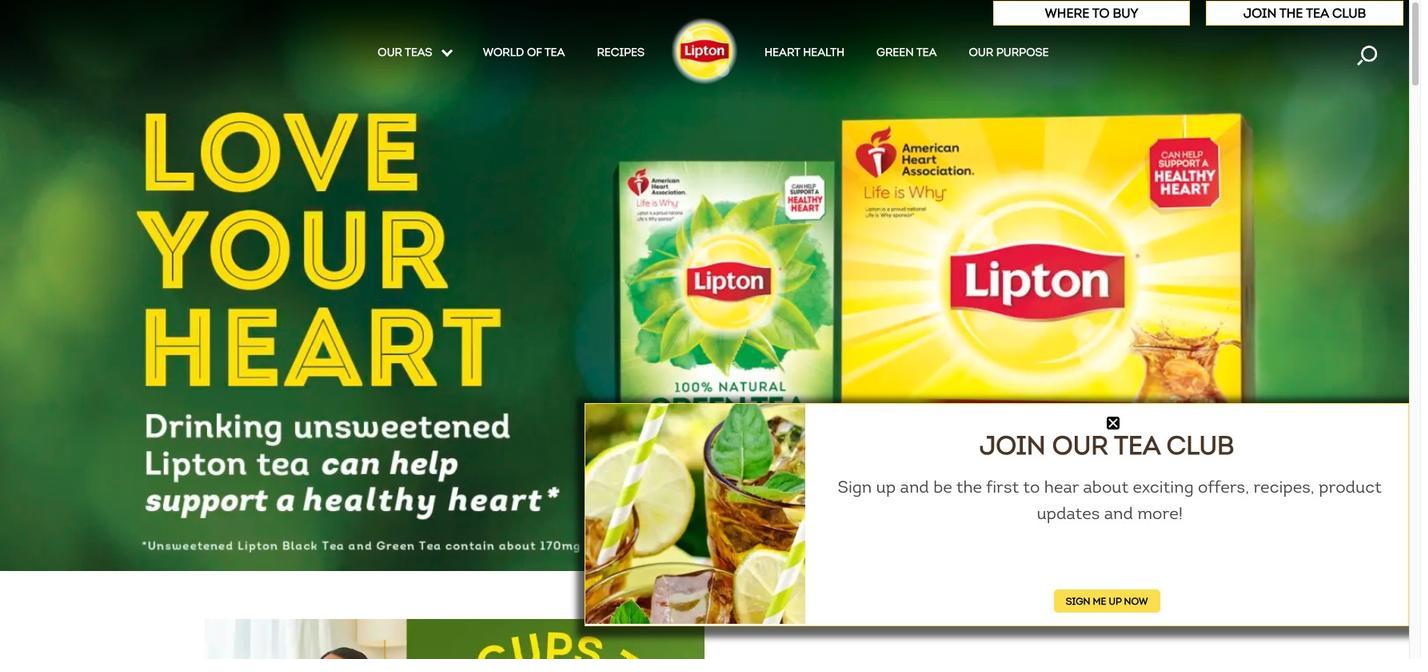 Task type: vqa. For each thing, say whether or not it's contained in the screenshot.
Herbal Teas LINK
no



Task type: describe. For each thing, give the bounding box(es) containing it.
join the tea club link
[[1244, 6, 1367, 21]]

tea for our
[[1115, 429, 1160, 461]]

about
[[1084, 477, 1129, 497]]

me
[[1093, 595, 1107, 607]]

our inside navigation
[[969, 46, 994, 59]]

where to buy link
[[1045, 6, 1139, 21]]

hear
[[1045, 477, 1079, 497]]

updates
[[1037, 503, 1100, 524]]

where to buy
[[1045, 6, 1139, 21]]

product
[[1319, 477, 1382, 497]]

green tea link
[[877, 46, 937, 65]]

now
[[1124, 595, 1148, 607]]

tea inside button
[[1307, 6, 1330, 21]]

teas
[[405, 46, 432, 59]]

tea for of
[[545, 46, 565, 59]]

tea inside green tea link
[[917, 46, 937, 59]]

the
[[957, 477, 983, 497]]

more!
[[1138, 503, 1183, 524]]

join the tea club
[[1244, 6, 1367, 21]]

of
[[527, 46, 542, 59]]

1 vertical spatial and
[[1105, 503, 1134, 524]]

health
[[803, 46, 845, 59]]

026e8 image
[[1107, 417, 1120, 429]]

0 vertical spatial and
[[900, 477, 929, 497]]

recipes,
[[1254, 477, 1315, 497]]

green tea
[[877, 46, 937, 59]]

world of tea
[[483, 46, 565, 59]]

to
[[1093, 6, 1110, 21]]

where
[[1045, 6, 1090, 21]]

join our tea club
[[980, 429, 1235, 461]]

recipes
[[597, 46, 645, 59]]

buy
[[1113, 6, 1139, 21]]

heart
[[765, 46, 800, 59]]



Task type: locate. For each thing, give the bounding box(es) containing it.
1 horizontal spatial tea
[[1115, 429, 1160, 461]]

our
[[378, 46, 402, 59]]

and down about
[[1105, 503, 1134, 524]]

tea right 'the'
[[1307, 6, 1330, 21]]

purpose
[[997, 46, 1049, 59]]

0 vertical spatial our
[[969, 46, 994, 59]]

0 vertical spatial tea
[[545, 46, 565, 59]]

1 horizontal spatial tea
[[1307, 6, 1330, 21]]

navigation containing our teas
[[0, 45, 1410, 65]]

heart health link
[[765, 46, 845, 65]]

heart health
[[765, 46, 845, 59]]

tea up 'exciting'
[[1115, 429, 1160, 461]]

be
[[934, 477, 953, 497]]

1 vertical spatial tea
[[917, 46, 937, 59]]

our up the hear
[[1053, 429, 1109, 461]]

0 horizontal spatial tea
[[917, 46, 937, 59]]

tea
[[1307, 6, 1330, 21], [917, 46, 937, 59]]

1 vertical spatial our
[[1053, 429, 1109, 461]]

sign me up now link
[[1054, 589, 1160, 613]]

our purpose
[[969, 46, 1049, 59]]

0 vertical spatial tea
[[1307, 6, 1330, 21]]

our left purpose
[[969, 46, 994, 59]]

club
[[1167, 429, 1235, 461]]

healthy habits start small and can be simple. by drinking 2 cups of lipton green tea every day, you can help support your health. image
[[205, 619, 704, 659]]

tea
[[545, 46, 565, 59], [1115, 429, 1160, 461]]

0 horizontal spatial tea
[[545, 46, 565, 59]]

offers,
[[1198, 477, 1250, 497]]

signup image
[[586, 404, 806, 624]]

hero image image
[[0, 0, 1410, 571]]

where to buy button
[[993, 1, 1191, 26]]

up
[[876, 477, 896, 497]]

the
[[1280, 6, 1304, 21]]

join
[[1244, 6, 1277, 21]]

0 horizontal spatial our
[[969, 46, 994, 59]]

green
[[877, 46, 914, 59]]

1 horizontal spatial and
[[1105, 503, 1134, 524]]

recipes link
[[597, 46, 645, 65]]

and
[[900, 477, 929, 497], [1105, 503, 1134, 524]]

our purpose link
[[969, 46, 1049, 65]]

world of tea link
[[483, 46, 565, 65]]

sign
[[838, 477, 872, 497]]

navigation
[[0, 45, 1410, 65]]

sign up and be the first to hear about exciting offers, recipes, product updates and more!
[[838, 477, 1382, 524]]

1 horizontal spatial our
[[1053, 429, 1109, 461]]

sign
[[1066, 595, 1091, 607]]

club
[[1333, 6, 1367, 21]]

to
[[1023, 477, 1040, 497]]

tea inside 'link'
[[545, 46, 565, 59]]

our teas link
[[378, 46, 451, 65]]

up
[[1109, 595, 1122, 607]]

first
[[986, 477, 1019, 497]]

1 vertical spatial tea
[[1115, 429, 1160, 461]]

tea right green
[[917, 46, 937, 59]]

our teas
[[378, 46, 435, 59]]

world
[[483, 46, 524, 59]]

join
[[980, 429, 1046, 461]]

tea right of
[[545, 46, 565, 59]]

join the tea club button
[[1207, 1, 1404, 26]]

sign me up now
[[1066, 595, 1148, 607]]

lipton site logo image
[[669, 14, 741, 86]]

exciting
[[1133, 477, 1194, 497]]

0 horizontal spatial and
[[900, 477, 929, 497]]

and left be
[[900, 477, 929, 497]]

our
[[969, 46, 994, 59], [1053, 429, 1109, 461]]



